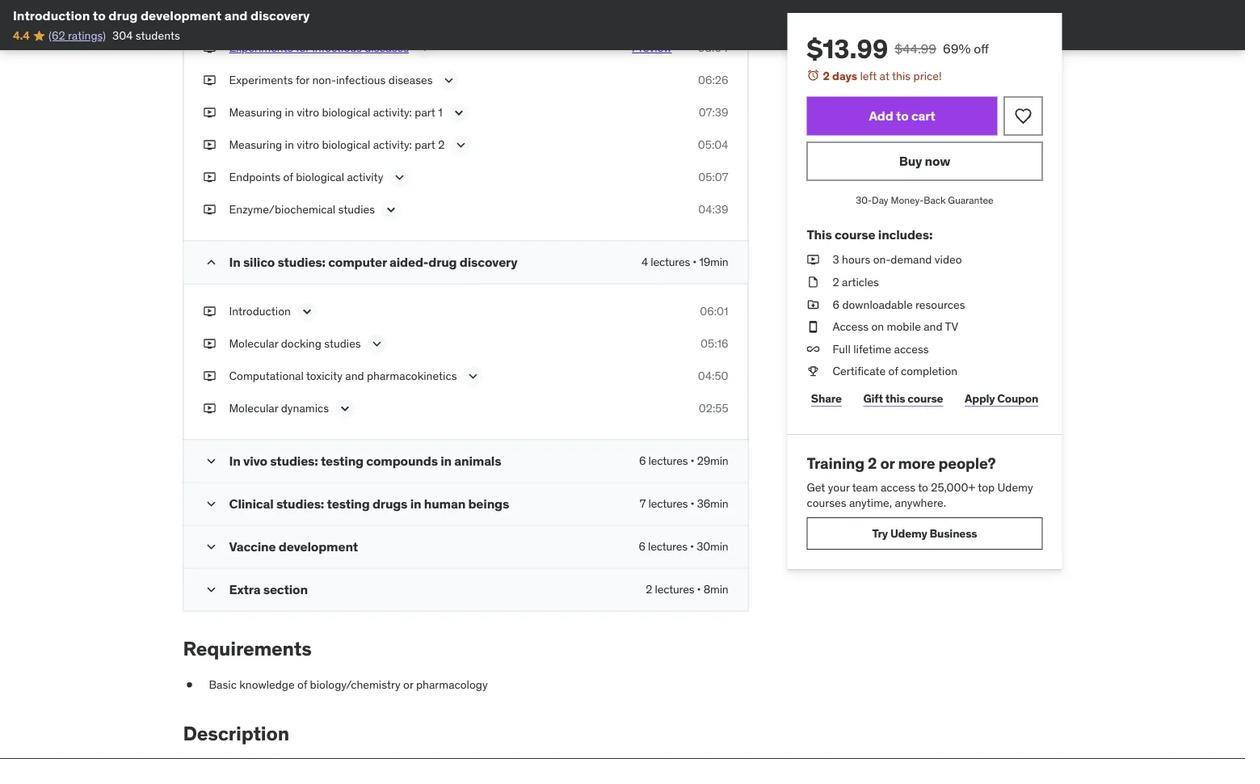 Task type: vqa. For each thing, say whether or not it's contained in the screenshot.
the 36min
yes



Task type: locate. For each thing, give the bounding box(es) containing it.
small image for in vivo studies: testing compounds in animals
[[203, 454, 219, 470]]

• for beings
[[691, 497, 695, 511]]

2 horizontal spatial to
[[919, 480, 929, 494]]

in
[[229, 254, 241, 270], [229, 453, 241, 469]]

try
[[873, 526, 888, 541]]

or inside training 2 or more people? get your team access to 25,000+ top udemy courses anytime, anywhere.
[[881, 454, 895, 473]]

studies: for vivo
[[270, 453, 318, 469]]

discovery right aided-
[[460, 254, 518, 270]]

1 measuring from the top
[[229, 106, 282, 120]]

apply coupon
[[965, 391, 1039, 406]]

measuring
[[229, 106, 282, 120], [229, 138, 282, 152]]

apply coupon button
[[961, 383, 1043, 415]]

measuring in vitro biological activity: part 1
[[229, 106, 443, 120]]

small image left silico
[[203, 255, 219, 271]]

1 small image from the top
[[203, 255, 219, 271]]

30min
[[697, 540, 729, 554]]

or
[[881, 454, 895, 473], [403, 678, 414, 692]]

experiments for experiments for non-infectious diseases
[[229, 73, 293, 88]]

• left 30min at the right bottom
[[690, 540, 694, 554]]

experiments up experiments for non-infectious diseases
[[229, 41, 293, 55]]

• left 19min on the top right of page
[[693, 255, 697, 270]]

discovery
[[251, 7, 310, 23], [460, 254, 518, 270]]

2 measuring from the top
[[229, 138, 282, 152]]

1 vertical spatial and
[[924, 319, 943, 334]]

biological
[[322, 106, 371, 120], [322, 138, 371, 152], [296, 170, 344, 185]]

lectures for beings
[[649, 497, 688, 511]]

udemy right try on the bottom of the page
[[891, 526, 928, 541]]

2 molecular from the top
[[229, 401, 278, 416]]

1 vertical spatial studies
[[324, 337, 361, 351]]

pharmacology
[[416, 678, 488, 692]]

biological down the measuring in vitro biological activity: part 2
[[296, 170, 344, 185]]

this right at
[[893, 68, 911, 83]]

students
[[136, 28, 180, 43]]

computer
[[328, 254, 387, 270]]

show lecture description image
[[417, 40, 433, 57], [441, 73, 457, 89], [392, 170, 408, 186], [369, 336, 385, 352], [465, 369, 481, 385]]

resources
[[916, 297, 966, 311]]

0 vertical spatial studies
[[338, 203, 375, 217]]

0 vertical spatial in
[[229, 254, 241, 270]]

for inside experiments for infectious diseases button
[[296, 41, 310, 55]]

studies: up vaccine development
[[276, 496, 324, 512]]

molecular dynamics
[[229, 401, 329, 416]]

wishlist image
[[1014, 106, 1034, 126]]

1 vertical spatial biological
[[322, 138, 371, 152]]

extra
[[229, 581, 261, 598]]

lectures
[[651, 255, 690, 270], [649, 454, 688, 469], [649, 497, 688, 511], [648, 540, 688, 554], [655, 582, 695, 597]]

1 experiments from the top
[[229, 41, 293, 55]]

studies
[[338, 203, 375, 217], [324, 337, 361, 351]]

1 vertical spatial discovery
[[460, 254, 518, 270]]

0 vertical spatial molecular
[[229, 337, 278, 351]]

show lecture description image
[[451, 105, 467, 121], [453, 137, 469, 154], [383, 202, 399, 218], [299, 304, 315, 320], [337, 401, 353, 417]]

2 vertical spatial and
[[345, 369, 364, 384]]

experiments
[[229, 41, 293, 55], [229, 73, 293, 88]]

activity: up activity
[[373, 138, 412, 152]]

0 vertical spatial biological
[[322, 106, 371, 120]]

1 vertical spatial testing
[[327, 496, 370, 512]]

includes:
[[879, 226, 933, 242]]

0 vertical spatial course
[[835, 226, 876, 242]]

buy
[[900, 153, 923, 169]]

0 vertical spatial small image
[[203, 255, 219, 271]]

4 xsmall image from the top
[[203, 304, 216, 320]]

to inside "add to cart" button
[[897, 108, 909, 124]]

this right gift
[[886, 391, 906, 406]]

3 small image from the top
[[203, 539, 219, 555]]

of up enzyme/biochemical
[[283, 170, 293, 185]]

testing left drugs in the bottom left of the page
[[327, 496, 370, 512]]

1 in from the top
[[229, 254, 241, 270]]

6 down 7
[[639, 540, 646, 554]]

experiments left 'non-'
[[229, 73, 293, 88]]

0 vertical spatial access
[[895, 342, 929, 356]]

lectures for animals
[[649, 454, 688, 469]]

0 vertical spatial this
[[893, 68, 911, 83]]

2 up team
[[868, 454, 877, 473]]

molecular down computational
[[229, 401, 278, 416]]

30-day money-back guarantee
[[856, 194, 994, 207]]

0 vertical spatial introduction
[[13, 7, 90, 23]]

0 vertical spatial diseases
[[365, 41, 409, 55]]

gift this course
[[864, 391, 944, 406]]

biological up the measuring in vitro biological activity: part 2
[[322, 106, 371, 120]]

studies: right vivo
[[270, 453, 318, 469]]

course down completion
[[908, 391, 944, 406]]

1 horizontal spatial discovery
[[460, 254, 518, 270]]

of
[[283, 170, 293, 185], [889, 364, 899, 378], [298, 678, 307, 692]]

2 vertical spatial 6
[[639, 540, 646, 554]]

studies: right silico
[[278, 254, 326, 270]]

in left vivo
[[229, 453, 241, 469]]

this
[[807, 226, 832, 242]]

xsmall image
[[203, 40, 216, 56], [203, 73, 216, 89], [203, 202, 216, 218], [203, 304, 216, 320]]

1 vertical spatial diseases
[[389, 73, 433, 88]]

0 vertical spatial udemy
[[998, 480, 1034, 494]]

ratings)
[[68, 28, 106, 43]]

1 horizontal spatial introduction
[[229, 304, 291, 319]]

2 horizontal spatial of
[[889, 364, 899, 378]]

molecular for molecular docking studies
[[229, 337, 278, 351]]

0 vertical spatial infectious
[[312, 41, 362, 55]]

07:39
[[699, 106, 729, 120]]

people?
[[939, 454, 996, 473]]

to for cart
[[897, 108, 909, 124]]

course
[[835, 226, 876, 242], [908, 391, 944, 406]]

testing up clinical studies: testing drugs in human beings at the bottom of page
[[321, 453, 364, 469]]

0 vertical spatial drug
[[109, 7, 138, 23]]

udemy inside try udemy business link
[[891, 526, 928, 541]]

small image for extra
[[203, 582, 219, 598]]

or left 'pharmacology'
[[403, 678, 414, 692]]

7 lectures • 36min
[[640, 497, 729, 511]]

coupon
[[998, 391, 1039, 406]]

small image left the extra
[[203, 582, 219, 598]]

small image left vivo
[[203, 454, 219, 470]]

1 vertical spatial studies:
[[270, 453, 318, 469]]

• left 36min
[[691, 497, 695, 511]]

0 vertical spatial discovery
[[251, 7, 310, 23]]

1 vertical spatial small image
[[203, 582, 219, 598]]

drug
[[109, 7, 138, 23], [429, 254, 457, 270]]

2 down 3 on the top right of the page
[[833, 275, 840, 289]]

for for non-
[[296, 73, 310, 88]]

small image left vaccine
[[203, 539, 219, 555]]

1 horizontal spatial to
[[897, 108, 909, 124]]

1 vertical spatial in
[[229, 453, 241, 469]]

certificate
[[833, 364, 886, 378]]

0 vertical spatial experiments
[[229, 41, 293, 55]]

dynamics
[[281, 401, 329, 416]]

2 part from the top
[[415, 138, 436, 152]]

experiments inside button
[[229, 41, 293, 55]]

this
[[893, 68, 911, 83], [886, 391, 906, 406]]

introduction to drug development and discovery
[[13, 7, 310, 23]]

2 for 2 lectures • 8min
[[646, 582, 653, 597]]

30-
[[856, 194, 872, 207]]

show lecture description image for computational toxicity and pharmacokinetics
[[465, 369, 481, 385]]

1 vertical spatial vitro
[[297, 138, 319, 152]]

04:50
[[698, 369, 729, 384]]

2 xsmall image from the top
[[203, 73, 216, 89]]

1 horizontal spatial udemy
[[998, 480, 1034, 494]]

introduction
[[13, 7, 90, 23], [229, 304, 291, 319]]

6 up the access
[[833, 297, 840, 311]]

0 horizontal spatial of
[[283, 170, 293, 185]]

0 horizontal spatial or
[[403, 678, 414, 692]]

activity: left 1
[[373, 106, 412, 120]]

1 vertical spatial drug
[[429, 254, 457, 270]]

1
[[438, 106, 443, 120]]

1 vertical spatial to
[[897, 108, 909, 124]]

infectious up experiments for non-infectious diseases
[[312, 41, 362, 55]]

2 small image from the top
[[203, 582, 219, 598]]

to left cart
[[897, 108, 909, 124]]

•
[[693, 255, 697, 270], [691, 454, 695, 469], [691, 497, 695, 511], [690, 540, 694, 554], [697, 582, 701, 597]]

for left 'non-'
[[296, 73, 310, 88]]

0 vertical spatial activity:
[[373, 106, 412, 120]]

1 horizontal spatial and
[[345, 369, 364, 384]]

to up anywhere.
[[919, 480, 929, 494]]

lectures right 7
[[649, 497, 688, 511]]

1 vertical spatial udemy
[[891, 526, 928, 541]]

0 horizontal spatial drug
[[109, 7, 138, 23]]

2 right alarm image
[[823, 68, 830, 83]]

to
[[93, 7, 106, 23], [897, 108, 909, 124], [919, 480, 929, 494]]

vitro for measuring in vitro biological activity: part 1
[[297, 106, 319, 120]]

top
[[978, 480, 995, 494]]

• for animals
[[691, 454, 695, 469]]

show lecture description image for experiments for non-infectious diseases
[[441, 73, 457, 89]]

access
[[833, 319, 869, 334]]

in right drugs in the bottom left of the page
[[410, 496, 422, 512]]

xsmall image
[[203, 105, 216, 121], [203, 137, 216, 153], [203, 170, 216, 186], [807, 252, 820, 268], [807, 274, 820, 290], [807, 297, 820, 312], [807, 319, 820, 335], [203, 336, 216, 352], [807, 341, 820, 357], [807, 363, 820, 379], [203, 369, 216, 385], [203, 401, 216, 417], [183, 677, 196, 693]]

0 vertical spatial for
[[296, 41, 310, 55]]

1 horizontal spatial course
[[908, 391, 944, 406]]

development up section
[[279, 538, 358, 555]]

studies down activity
[[338, 203, 375, 217]]

testing
[[321, 453, 364, 469], [327, 496, 370, 512]]

2 days left at this price!
[[823, 68, 942, 83]]

2 vertical spatial to
[[919, 480, 929, 494]]

for
[[296, 41, 310, 55], [296, 73, 310, 88]]

1 vertical spatial activity:
[[373, 138, 412, 152]]

0 vertical spatial or
[[881, 454, 895, 473]]

0 horizontal spatial discovery
[[251, 7, 310, 23]]

to for drug
[[93, 7, 106, 23]]

drugs
[[373, 496, 408, 512]]

back
[[924, 194, 946, 207]]

1 vertical spatial measuring
[[229, 138, 282, 152]]

to up ratings)
[[93, 7, 106, 23]]

0 vertical spatial and
[[225, 7, 248, 23]]

lectures left 8min
[[655, 582, 695, 597]]

or left more
[[881, 454, 895, 473]]

0 horizontal spatial udemy
[[891, 526, 928, 541]]

introduction up (62
[[13, 7, 90, 23]]

6 up 7
[[639, 454, 646, 469]]

molecular for molecular dynamics
[[229, 401, 278, 416]]

1 horizontal spatial of
[[298, 678, 307, 692]]

0 horizontal spatial course
[[835, 226, 876, 242]]

$44.99
[[895, 40, 937, 57]]

vitro down 'non-'
[[297, 106, 319, 120]]

access up anywhere.
[[881, 480, 916, 494]]

anytime,
[[850, 496, 893, 510]]

1 vertical spatial part
[[415, 138, 436, 152]]

studies up computational toxicity and pharmacokinetics
[[324, 337, 361, 351]]

of right the knowledge
[[298, 678, 307, 692]]

non-
[[312, 73, 336, 88]]

infectious
[[312, 41, 362, 55], [336, 73, 386, 88]]

show lecture description image for measuring in vitro biological activity: part 1
[[451, 105, 467, 121]]

06:26
[[698, 73, 729, 88]]

2 for from the top
[[296, 73, 310, 88]]

1 part from the top
[[415, 106, 436, 120]]

2 down 1
[[438, 138, 445, 152]]

price!
[[914, 68, 942, 83]]

course up hours
[[835, 226, 876, 242]]

0 vertical spatial testing
[[321, 453, 364, 469]]

1 vertical spatial access
[[881, 480, 916, 494]]

4 lectures • 19min
[[642, 255, 729, 270]]

6 downloadable resources
[[833, 297, 966, 311]]

0 vertical spatial small image
[[203, 496, 219, 513]]

courses
[[807, 496, 847, 510]]

molecular up computational
[[229, 337, 278, 351]]

part for 2
[[415, 138, 436, 152]]

show lecture description image for measuring in vitro biological activity: part 2
[[453, 137, 469, 154]]

• left 29min
[[691, 454, 695, 469]]

1 vertical spatial course
[[908, 391, 944, 406]]

access inside training 2 or more people? get your team access to 25,000+ top udemy courses anytime, anywhere.
[[881, 480, 916, 494]]

in up the endpoints of biological activity
[[285, 138, 294, 152]]

and
[[225, 7, 248, 23], [924, 319, 943, 334], [345, 369, 364, 384]]

1 vertical spatial of
[[889, 364, 899, 378]]

beings
[[468, 496, 509, 512]]

1 small image from the top
[[203, 496, 219, 513]]

1 vitro from the top
[[297, 106, 319, 120]]

development up students at left
[[141, 7, 222, 23]]

06:01
[[700, 304, 729, 319]]

xsmall image for introduction
[[203, 304, 216, 320]]

in left animals
[[441, 453, 452, 469]]

25,000+
[[932, 480, 976, 494]]

in for in silico studies: computer aided-drug discovery
[[229, 254, 241, 270]]

02:55
[[699, 401, 729, 416]]

of down full lifetime access
[[889, 364, 899, 378]]

05:07
[[699, 170, 729, 185]]

0 vertical spatial of
[[283, 170, 293, 185]]

1 vertical spatial experiments
[[229, 73, 293, 88]]

2 experiments from the top
[[229, 73, 293, 88]]

• for discovery
[[693, 255, 697, 270]]

endpoints of biological activity
[[229, 170, 383, 185]]

small image
[[203, 255, 219, 271], [203, 454, 219, 470], [203, 539, 219, 555]]

infectious inside experiments for infectious diseases button
[[312, 41, 362, 55]]

full lifetime access
[[833, 342, 929, 356]]

2 small image from the top
[[203, 454, 219, 470]]

on
[[872, 319, 885, 334]]

6 for vaccine development
[[639, 540, 646, 554]]

6 for in vivo studies: testing compounds in animals
[[639, 454, 646, 469]]

2 activity: from the top
[[373, 138, 412, 152]]

3 xsmall image from the top
[[203, 202, 216, 218]]

2 vertical spatial studies:
[[276, 496, 324, 512]]

molecular
[[229, 337, 278, 351], [229, 401, 278, 416]]

show lecture description image for molecular docking studies
[[369, 336, 385, 352]]

udemy right top
[[998, 480, 1034, 494]]

2
[[823, 68, 830, 83], [438, 138, 445, 152], [833, 275, 840, 289], [868, 454, 877, 473], [646, 582, 653, 597]]

vitro up the endpoints of biological activity
[[297, 138, 319, 152]]

course inside gift this course link
[[908, 391, 944, 406]]

0 vertical spatial measuring
[[229, 106, 282, 120]]

2 vitro from the top
[[297, 138, 319, 152]]

discovery up experiments for infectious diseases
[[251, 7, 310, 23]]

1 vertical spatial 6
[[639, 454, 646, 469]]

development
[[141, 7, 222, 23], [279, 538, 358, 555]]

share
[[812, 391, 842, 406]]

part for 1
[[415, 106, 436, 120]]

0 horizontal spatial to
[[93, 7, 106, 23]]

for up experiments for non-infectious diseases
[[296, 41, 310, 55]]

1 horizontal spatial development
[[279, 538, 358, 555]]

1 vertical spatial this
[[886, 391, 906, 406]]

xsmall image for experiments for non-infectious diseases
[[203, 73, 216, 89]]

show lecture description image for endpoints of biological activity
[[392, 170, 408, 186]]

introduction up the "molecular docking studies"
[[229, 304, 291, 319]]

1 vertical spatial or
[[403, 678, 414, 692]]

2 in from the top
[[229, 453, 241, 469]]

2 horizontal spatial and
[[924, 319, 943, 334]]

0 vertical spatial vitro
[[297, 106, 319, 120]]

experiments for infectious diseases
[[229, 41, 409, 55]]

2 vertical spatial small image
[[203, 539, 219, 555]]

1 vertical spatial introduction
[[229, 304, 291, 319]]

introduction for introduction
[[229, 304, 291, 319]]

small image
[[203, 496, 219, 513], [203, 582, 219, 598]]

small image left 'clinical'
[[203, 496, 219, 513]]

access down mobile
[[895, 342, 929, 356]]

0 vertical spatial part
[[415, 106, 436, 120]]

1 vertical spatial molecular
[[229, 401, 278, 416]]

2 down 6 lectures • 30min
[[646, 582, 653, 597]]

1 xsmall image from the top
[[203, 40, 216, 56]]

compounds
[[366, 453, 438, 469]]

2 articles
[[833, 275, 879, 289]]

lectures right 4
[[651, 255, 690, 270]]

in left silico
[[229, 254, 241, 270]]

1 activity: from the top
[[373, 106, 412, 120]]

0 horizontal spatial introduction
[[13, 7, 90, 23]]

infectious up measuring in vitro biological activity: part 1
[[336, 73, 386, 88]]

basic knowledge of biology/chemistry or pharmacology
[[209, 678, 488, 692]]

small image for in silico studies: computer aided-drug discovery
[[203, 255, 219, 271]]

0 horizontal spatial development
[[141, 7, 222, 23]]

1 horizontal spatial or
[[881, 454, 895, 473]]

biological down measuring in vitro biological activity: part 1
[[322, 138, 371, 152]]

0 vertical spatial to
[[93, 7, 106, 23]]

udemy inside training 2 or more people? get your team access to 25,000+ top udemy courses anytime, anywhere.
[[998, 480, 1034, 494]]

1 vertical spatial infectious
[[336, 73, 386, 88]]

1 molecular from the top
[[229, 337, 278, 351]]

articles
[[842, 275, 879, 289]]

1 for from the top
[[296, 41, 310, 55]]

1 vertical spatial small image
[[203, 454, 219, 470]]

0 vertical spatial studies:
[[278, 254, 326, 270]]

1 vertical spatial for
[[296, 73, 310, 88]]

lectures left 29min
[[649, 454, 688, 469]]



Task type: describe. For each thing, give the bounding box(es) containing it.
money-
[[891, 194, 924, 207]]

4.4
[[13, 28, 30, 43]]

share button
[[807, 383, 847, 415]]

this course includes:
[[807, 226, 933, 242]]

$13.99 $44.99 69% off
[[807, 32, 990, 65]]

add
[[869, 108, 894, 124]]

in vivo studies: testing compounds in animals
[[229, 453, 502, 469]]

off
[[974, 40, 990, 57]]

human
[[424, 496, 466, 512]]

05:16
[[701, 337, 729, 351]]

anywhere.
[[895, 496, 947, 510]]

knowledge
[[240, 678, 295, 692]]

of for certificate
[[889, 364, 899, 378]]

extra section
[[229, 581, 308, 598]]

now
[[925, 153, 951, 169]]

try udemy business link
[[807, 517, 1043, 550]]

$13.99
[[807, 32, 889, 65]]

animals
[[455, 453, 502, 469]]

4
[[642, 255, 648, 270]]

experiments for non-infectious diseases
[[229, 73, 433, 88]]

experiments for experiments for infectious diseases
[[229, 41, 293, 55]]

3
[[833, 252, 840, 267]]

molecular docking studies
[[229, 337, 361, 351]]

downloadable
[[843, 297, 913, 311]]

training 2 or more people? get your team access to 25,000+ top udemy courses anytime, anywhere.
[[807, 454, 1034, 510]]

at
[[880, 68, 890, 83]]

(62 ratings)
[[48, 28, 106, 43]]

1 vertical spatial development
[[279, 538, 358, 555]]

silico
[[243, 254, 275, 270]]

1 horizontal spatial drug
[[429, 254, 457, 270]]

(62
[[48, 28, 65, 43]]

completion
[[901, 364, 958, 378]]

xsmall image for enzyme/biochemical studies
[[203, 202, 216, 218]]

in for in vivo studies: testing compounds in animals
[[229, 453, 241, 469]]

biological for 1
[[322, 106, 371, 120]]

small image for vaccine development
[[203, 539, 219, 555]]

2 vertical spatial biological
[[296, 170, 344, 185]]

more
[[898, 454, 936, 473]]

on-
[[874, 252, 891, 267]]

lectures for discovery
[[651, 255, 690, 270]]

experiments for infectious diseases button
[[229, 40, 409, 60]]

0 vertical spatial 6
[[833, 297, 840, 311]]

video
[[935, 252, 962, 267]]

aided-
[[390, 254, 429, 270]]

team
[[853, 480, 878, 494]]

full
[[833, 342, 851, 356]]

computational toxicity and pharmacokinetics
[[229, 369, 457, 384]]

vivo
[[243, 453, 268, 469]]

in silico studies: computer aided-drug discovery
[[229, 254, 518, 270]]

show lecture description image for enzyme/biochemical studies
[[383, 202, 399, 218]]

show lecture description image for molecular dynamics
[[337, 401, 353, 417]]

2 for 2 days left at this price!
[[823, 68, 830, 83]]

mobile
[[887, 319, 921, 334]]

vaccine development
[[229, 538, 358, 555]]

0 vertical spatial development
[[141, 7, 222, 23]]

04:39
[[699, 203, 729, 217]]

measuring for measuring in vitro biological activity: part 1
[[229, 106, 282, 120]]

vitro for measuring in vitro biological activity: part 2
[[297, 138, 319, 152]]

08:04
[[698, 41, 729, 55]]

buy now button
[[807, 142, 1043, 181]]

buy now
[[900, 153, 951, 169]]

get
[[807, 480, 826, 494]]

gift this course link
[[859, 383, 948, 415]]

to inside training 2 or more people? get your team access to 25,000+ top udemy courses anytime, anywhere.
[[919, 480, 929, 494]]

certificate of completion
[[833, 364, 958, 378]]

requirements
[[183, 637, 312, 661]]

2 for 2 articles
[[833, 275, 840, 289]]

section
[[263, 581, 308, 598]]

3 hours on-demand video
[[833, 252, 962, 267]]

• left 8min
[[697, 582, 701, 597]]

day
[[872, 194, 889, 207]]

hours
[[842, 252, 871, 267]]

measuring in vitro biological activity: part 2
[[229, 138, 445, 152]]

gift
[[864, 391, 884, 406]]

alarm image
[[807, 69, 820, 82]]

2 inside training 2 or more people? get your team access to 25,000+ top udemy courses anytime, anywhere.
[[868, 454, 877, 473]]

measuring for measuring in vitro biological activity: part 2
[[229, 138, 282, 152]]

biology/chemistry
[[310, 678, 401, 692]]

biological for 2
[[322, 138, 371, 152]]

lectures left 30min at the right bottom
[[648, 540, 688, 554]]

toxicity
[[306, 369, 343, 384]]

2 lectures • 8min
[[646, 582, 729, 597]]

for for infectious
[[296, 41, 310, 55]]

6 lectures • 29min
[[639, 454, 729, 469]]

29min
[[697, 454, 729, 469]]

show lecture description image for introduction
[[299, 304, 315, 320]]

preview
[[632, 41, 672, 55]]

apply
[[965, 391, 996, 406]]

studies: for silico
[[278, 254, 326, 270]]

training
[[807, 454, 865, 473]]

activity: for 1
[[373, 106, 412, 120]]

clinical studies: testing drugs in human beings
[[229, 496, 509, 512]]

36min
[[697, 497, 729, 511]]

activity: for 2
[[373, 138, 412, 152]]

304 students
[[112, 28, 180, 43]]

small image for clinical
[[203, 496, 219, 513]]

of for endpoints
[[283, 170, 293, 185]]

left
[[861, 68, 877, 83]]

introduction for introduction to drug development and discovery
[[13, 7, 90, 23]]

304
[[112, 28, 133, 43]]

0 horizontal spatial and
[[225, 7, 248, 23]]

in down experiments for non-infectious diseases
[[285, 106, 294, 120]]

pharmacokinetics
[[367, 369, 457, 384]]

guarantee
[[949, 194, 994, 207]]

try udemy business
[[873, 526, 978, 541]]

computational
[[229, 369, 304, 384]]

2 vertical spatial of
[[298, 678, 307, 692]]

diseases inside button
[[365, 41, 409, 55]]

enzyme/biochemical
[[229, 203, 336, 217]]

docking
[[281, 337, 322, 351]]



